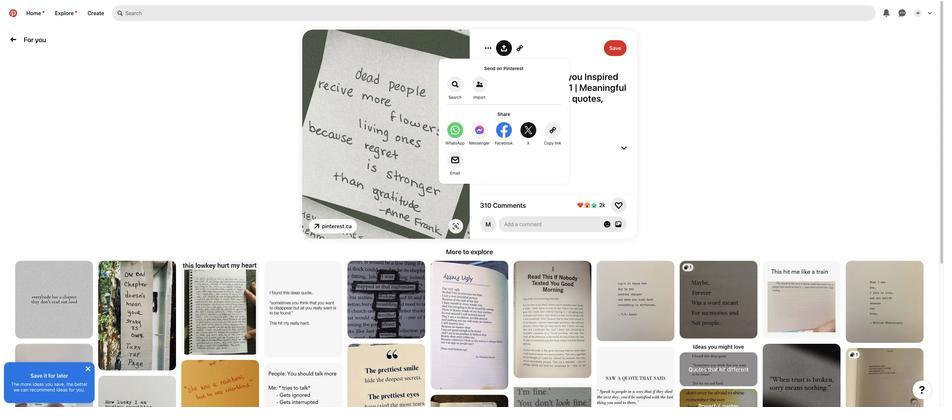 Task type: locate. For each thing, give the bounding box(es) containing it.
1 horizontal spatial 2021
[[552, 82, 573, 93]]

home link
[[21, 5, 50, 21]]

0 vertical spatial to
[[534, 71, 542, 82]]

this contains an image of: register - login image
[[15, 261, 93, 339]]

1 vertical spatial pinterest.ca
[[322, 224, 352, 229]]

better
[[75, 382, 87, 387]]

save for save it for later the more ideas you save, the better we can recommend ideas for you.
[[30, 373, 42, 379]]

0 vertical spatial save
[[609, 45, 621, 51]]

for left you.
[[69, 387, 75, 393]]

ideas down the later
[[56, 387, 68, 393]]

1 vertical spatial quotes
[[689, 367, 707, 373]]

save button
[[604, 40, 627, 56], [604, 40, 627, 56]]

comments
[[480, 144, 513, 152], [493, 202, 526, 209]]

copy link
[[544, 141, 561, 146]]

share on facebook image
[[496, 122, 512, 138]]

search icon image
[[117, 11, 123, 16]]

quotes, down inspired on the right of page
[[572, 93, 603, 104]]

quotes up deep
[[501, 71, 532, 82]]

1 vertical spatial to
[[463, 248, 469, 256]]

1 vertical spatial comments
[[493, 202, 526, 209]]

this contains an image of: moveme quotes image
[[264, 261, 342, 358]]

0 horizontal spatial quotes
[[501, 71, 532, 82]]

1 horizontal spatial save
[[609, 45, 621, 51]]

this contains an image of: 𝙰𝚗𝚍 𝚋𝚢 𝚜𝚘𝚖𝚎 𝚑𝚘𝚠 𝚒𝚝 𝚌𝚊𝚗 𝚍𝚛𝚒𝚟𝚎 𝚞𝚜 𝚌𝚛𝚊𝚣𝚢, ....... image
[[846, 348, 924, 407]]

pretty
[[480, 104, 505, 115]]

explore link
[[50, 5, 82, 21]]

pinterest.ca up best
[[480, 60, 508, 66]]

notifications image for explore
[[75, 11, 77, 13]]

to left in
[[534, 71, 542, 82]]

for
[[48, 373, 55, 379], [69, 387, 75, 393]]

the
[[66, 382, 73, 387]]

save up inspired on the right of page
[[609, 45, 621, 51]]

1 vertical spatial save
[[30, 373, 42, 379]]

1 vertical spatial 2021
[[499, 120, 511, 126]]

2 notifications image from the left
[[75, 11, 77, 13]]

this contains an image of: 🙂 image
[[680, 261, 758, 339]]

mariaaawilliams image
[[480, 217, 496, 232]]

x
[[527, 141, 530, 146]]

love
[[734, 344, 744, 350]]

ideas down it
[[33, 382, 44, 387]]

pinterest.ca inside button
[[322, 224, 352, 229]]

for you button
[[21, 33, 49, 46]]

0 vertical spatial quotes
[[501, 71, 532, 82]]

maria williams image
[[914, 9, 922, 17]]

0 horizontal spatial quotes,
[[480, 93, 511, 104]]

0 vertical spatial 2021
[[552, 82, 573, 93]]

quotes, up share
[[480, 93, 511, 104]]

pinterest.ca
[[480, 60, 508, 66], [322, 224, 352, 229]]

for right it
[[48, 373, 55, 379]]

0 vertical spatial for
[[48, 373, 55, 379]]

this contains an image of: william shakespeare quote hand typed on an antique typewriter image
[[846, 261, 924, 344]]

0 horizontal spatial save
[[30, 373, 42, 379]]

to
[[534, 71, 542, 82], [463, 248, 469, 256]]

quotes,
[[480, 93, 511, 104], [572, 93, 603, 104]]

whatsapp
[[446, 141, 465, 146]]

beautiful life quotes image
[[763, 344, 841, 407]]

14,
[[491, 120, 498, 126]]

you inside button
[[35, 36, 46, 43]]

notifications image inside home link
[[42, 11, 44, 13]]

you right ideas
[[708, 344, 717, 350]]

share on twitter image
[[520, 122, 536, 138]]

0 horizontal spatial notifications image
[[42, 11, 44, 13]]

310
[[480, 202, 492, 209]]

on
[[497, 66, 502, 71]]

comments down share on facebook image
[[480, 144, 513, 152]]

reaction image
[[615, 201, 623, 209]]

and
[[480, 82, 496, 93]]

0 horizontal spatial pinterest.ca
[[322, 224, 352, 229]]

to right 'more'
[[463, 248, 469, 256]]

the
[[11, 382, 19, 387]]

notifications image for home
[[42, 11, 44, 13]]

more
[[446, 248, 462, 256]]

pinterest.ca link
[[480, 60, 508, 66], [309, 219, 357, 234]]

you
[[35, 36, 46, 43], [567, 71, 583, 82], [708, 344, 717, 350], [45, 382, 53, 387]]

1 horizontal spatial notifications image
[[75, 11, 77, 13]]

save left it
[[30, 373, 42, 379]]

1 horizontal spatial pinterest.ca
[[480, 60, 508, 66]]

you down it
[[45, 382, 53, 387]]

quotes
[[501, 71, 532, 82], [689, 367, 707, 373]]

1 horizontal spatial to
[[534, 71, 542, 82]]

meaningful
[[579, 82, 626, 93]]

you.
[[76, 387, 85, 393]]

pinterest.ca button
[[309, 219, 357, 234]]

list
[[0, 261, 939, 407]]

0 horizontal spatial pinterest.ca link
[[309, 219, 357, 234]]

1 notifications image from the left
[[42, 11, 44, 13]]

2021
[[552, 82, 573, 93], [499, 120, 511, 126]]

310 comments
[[480, 202, 526, 209]]

link
[[555, 141, 561, 146]]

you inside save it for later the more ideas you save, the better we can recommend ideas for you.
[[45, 382, 53, 387]]

create
[[88, 10, 104, 16]]

save it for later the more ideas you save, the better we can recommend ideas for you.
[[11, 373, 87, 393]]

notifications image
[[42, 11, 44, 13], [75, 11, 77, 13]]

comments right 310
[[493, 202, 526, 209]]

email
[[450, 171, 460, 176]]

1 vertical spatial for
[[69, 387, 75, 393]]

notifications image right 'explore'
[[75, 11, 77, 13]]

save inside save it for later the more ideas you save, the better we can recommend ideas for you.
[[30, 373, 42, 379]]

1 horizontal spatial quotes,
[[572, 93, 603, 104]]

pinterest.ca right the open link icon
[[322, 224, 352, 229]]

save
[[609, 45, 621, 51], [30, 373, 42, 379]]

we
[[14, 387, 20, 393]]

best quotes to keep you inspired and motivated in 2021 | meaningful quotes, deep thought quotes, pretty quotes link
[[480, 71, 627, 115]]

this contains an image of: image
[[181, 261, 259, 355], [347, 261, 425, 339], [347, 344, 425, 407]]

1 vertical spatial pinterest.ca link
[[309, 219, 357, 234]]

1 quotes, from the left
[[480, 93, 511, 104]]

save,
[[54, 382, 65, 387]]

may 11, 2019 - isnt it funny how day by day nothing changes but when you look back everything is different. c.s. lewis great words about the nature of growing older and wiser by c.s. lewis. this quote is hand-typed on a beautifully restored remington typewriter. each one is completely original, with image
[[597, 261, 675, 342]]

thought
[[537, 93, 570, 104]]

this contains an image of: introvert problems image
[[264, 363, 342, 407]]

explore
[[55, 10, 74, 16]]

facebook
[[495, 141, 513, 146]]

0 horizontal spatial to
[[463, 248, 469, 256]]

ideas
[[33, 382, 44, 387], [56, 387, 68, 393]]

quotes left that
[[689, 367, 707, 373]]

this contains an image of: get the we heart it app! image
[[763, 261, 841, 339]]

0 horizontal spatial for
[[48, 373, 55, 379]]

send
[[484, 66, 496, 71]]

in
[[542, 82, 550, 93]]

2021 left '|'
[[552, 82, 573, 93]]

0 horizontal spatial 2021
[[499, 120, 511, 126]]

you right keep
[[567, 71, 583, 82]]

you right for
[[35, 36, 46, 43]]

1 horizontal spatial quotes
[[689, 367, 707, 373]]

0 vertical spatial pinterest.ca link
[[480, 60, 508, 66]]

-
[[512, 120, 515, 126]]

notifications image inside explore link
[[75, 11, 77, 13]]

recommend
[[30, 387, 55, 393]]

notifications image right home
[[42, 11, 44, 13]]

0 vertical spatial comments
[[480, 144, 513, 152]]

2021 left -
[[499, 120, 511, 126]]

send on pinterest
[[484, 66, 524, 71]]

inspired
[[585, 71, 618, 82]]



Task type: describe. For each thing, give the bounding box(es) containing it.
open link icon image
[[314, 224, 319, 229]]

quotes that hit different
[[689, 367, 749, 373]]

expand icon image
[[621, 146, 627, 151]]

more to explore
[[446, 248, 493, 256]]

comments button
[[480, 144, 627, 152]]

copy
[[544, 141, 554, 146]]

dec
[[480, 120, 490, 126]]

quotes inside list
[[689, 367, 707, 373]]

ideas you might love
[[693, 344, 744, 350]]

hit
[[719, 367, 726, 373]]

0 horizontal spatial ideas
[[33, 382, 44, 387]]

Add a comment field
[[505, 222, 597, 227]]

this contains an image of: mother expresses frustration about husband's emotional infidelity to her 22-year-old daughter, placing her in awkward and difficult situation image
[[98, 261, 176, 371]]

you inside best quotes to keep you inspired and motivated in 2021 | meaningful quotes, deep thought quotes, pretty quotes
[[567, 71, 583, 82]]

this contains an image of: self-aspiration image
[[15, 344, 93, 407]]

create link
[[82, 5, 110, 21]]

1 horizontal spatial ideas
[[56, 387, 68, 393]]

quotes
[[507, 104, 536, 115]]

search
[[449, 95, 462, 100]]

that
[[708, 367, 718, 373]]

share on email image
[[447, 152, 463, 168]]

explore
[[471, 248, 493, 256]]

2 quotes, from the left
[[572, 93, 603, 104]]

1 horizontal spatial pinterest.ca link
[[480, 60, 508, 66]]

0 vertical spatial pinterest.ca
[[480, 60, 508, 66]]

quotes inside best quotes to keep you inspired and motivated in 2021 | meaningful quotes, deep thought quotes, pretty quotes
[[501, 71, 532, 82]]

more
[[21, 382, 31, 387]]

this contains an image of: winnie the pooh quote typed on typewriter | love quote | 4x6 print image
[[98, 376, 176, 407]]

1 horizontal spatial for
[[69, 387, 75, 393]]

later
[[57, 373, 68, 379]]

this contains an image of: no one is ugly. "beauty lies in the eyes of the beholder." image
[[431, 261, 508, 390]]

different
[[727, 367, 749, 373]]

share on messenger image
[[472, 122, 487, 138]]

dec 14, 2021 -
[[480, 120, 515, 126]]

quotes that hit different link
[[680, 353, 758, 387]]

list containing ideas you might love
[[0, 261, 939, 407]]

for
[[24, 36, 34, 43]]

save for save
[[609, 45, 621, 51]]

this contains an image of: 𝑷𝑯𝑶𝑻𝑶𝑺 𝑭𝑶𝑹 𝑴𝑶𝑶𝑫𝑩𝑶𝑨𝑹𝑫𝑺- - 𝘠𝘌𝘓𝘓𝘖𝘞𝘚 𝘗𝘈𝘙𝘛 𝘛𝘞𝘖 | 13 image
[[181, 360, 259, 407]]

for you
[[24, 36, 46, 43]]

you inside list
[[708, 344, 717, 350]]

best quotes to keep you inspired and motivated in 2021 | meaningful quotes, deep thought quotes, pretty quotes
[[480, 71, 626, 115]]

motivated
[[498, 82, 540, 93]]

best
[[480, 71, 499, 82]]

it
[[44, 373, 47, 379]]

messenger
[[469, 141, 490, 146]]

this contains an image of: 19 pictures of famous actresses and what they would look like with today's modern beauty trends image
[[431, 395, 508, 407]]

pinterest
[[503, 66, 524, 71]]

this contains an image of: hairstyles & beauty image
[[597, 347, 675, 407]]

import
[[473, 95, 486, 100]]

2k
[[599, 202, 605, 208]]

2021 inside best quotes to keep you inspired and motivated in 2021 | meaningful quotes, deep thought quotes, pretty quotes
[[552, 82, 573, 93]]

keep
[[544, 71, 565, 82]]

might
[[718, 344, 733, 350]]

home
[[26, 10, 41, 16]]

select a photo image
[[615, 221, 622, 228]]

share
[[497, 111, 510, 117]]

this contains an image of: luxury fashion & independent designers | ssense image
[[514, 387, 591, 407]]

deep
[[513, 93, 535, 104]]

ideas
[[693, 344, 707, 350]]

can
[[21, 387, 28, 393]]

|
[[575, 82, 577, 93]]

Search text field
[[125, 5, 876, 21]]

this contains an image of: quotes 'nd notes image
[[514, 261, 591, 378]]

select an emoji image
[[604, 221, 610, 228]]

to inside best quotes to keep you inspired and motivated in 2021 | meaningful quotes, deep thought quotes, pretty quotes
[[534, 71, 542, 82]]



Task type: vqa. For each thing, say whether or not it's contained in the screenshot.
Keep
yes



